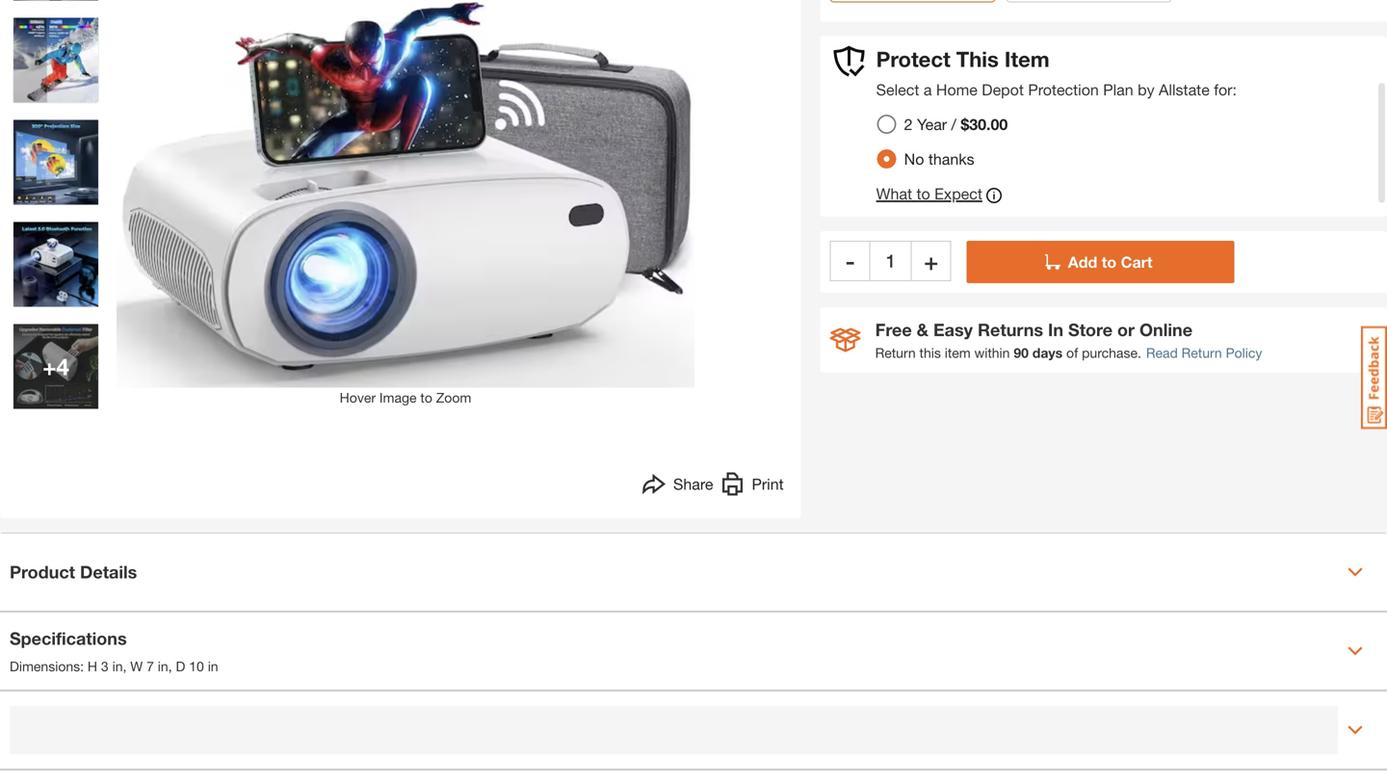 Task type: vqa. For each thing, say whether or not it's contained in the screenshot.
the Add related to Limit
no



Task type: describe. For each thing, give the bounding box(es) containing it.
protection
[[1029, 80, 1100, 99]]

to for add
[[1102, 253, 1117, 271]]

+ button
[[911, 241, 952, 281]]

by
[[1138, 80, 1155, 99]]

within
[[975, 345, 1011, 361]]

- button
[[831, 241, 871, 281]]

this
[[957, 46, 999, 72]]

plan
[[1104, 80, 1134, 99]]

zoom
[[436, 390, 472, 406]]

3 in from the left
[[208, 659, 218, 675]]

no
[[905, 150, 925, 168]]

thanks
[[929, 150, 975, 168]]

1 caret image from the top
[[1348, 644, 1364, 659]]

free
[[876, 319, 912, 340]]

specifications dimensions: h 3 in , w 7 in , d 10 in
[[10, 628, 218, 675]]

d
[[176, 659, 185, 675]]

&
[[917, 319, 929, 340]]

this
[[920, 345, 942, 361]]

+ for +
[[925, 247, 939, 274]]

2 vertical spatial to
[[421, 390, 433, 406]]

image
[[380, 390, 417, 406]]

projectors mlsa11lt704 c3.2 image
[[13, 18, 98, 103]]

for:
[[1215, 80, 1238, 99]]

no thanks
[[905, 150, 975, 168]]

item
[[945, 345, 971, 361]]

share button
[[643, 473, 714, 501]]

easy
[[934, 319, 974, 340]]

2
[[905, 115, 913, 133]]

+ for + 4
[[43, 353, 56, 380]]

in
[[1049, 319, 1064, 340]]

feedback link image
[[1362, 326, 1388, 430]]

to for what
[[917, 184, 931, 203]]

year
[[918, 115, 948, 133]]

option group containing 2 year /
[[870, 107, 1024, 176]]

1 return from the left
[[876, 345, 916, 361]]

2 year / $30.00
[[905, 115, 1008, 133]]

/
[[952, 115, 957, 133]]

2 caret image from the top
[[1348, 723, 1364, 738]]

share
[[674, 475, 714, 493]]

allstate
[[1160, 80, 1210, 99]]

a
[[924, 80, 932, 99]]

specifications
[[10, 628, 127, 649]]

7
[[147, 659, 154, 675]]

protect this item select a home depot protection plan by allstate for:
[[877, 46, 1238, 99]]

w
[[130, 659, 143, 675]]

what
[[877, 184, 913, 203]]

projectors mlsa11lt704 44.5 image
[[13, 324, 98, 409]]

of
[[1067, 345, 1079, 361]]



Task type: locate. For each thing, give the bounding box(es) containing it.
-
[[846, 247, 855, 274]]

1 horizontal spatial return
[[1182, 345, 1223, 361]]

free & easy returns in store or online return this item within 90 days of purchase. read return policy
[[876, 319, 1263, 361]]

add to cart button
[[967, 241, 1235, 283]]

1 , from the left
[[123, 659, 127, 675]]

product
[[10, 562, 75, 583]]

in
[[112, 659, 123, 675], [158, 659, 168, 675], [208, 659, 218, 675]]

, left the w
[[123, 659, 127, 675]]

0 vertical spatial +
[[925, 247, 939, 274]]

returns
[[978, 319, 1044, 340]]

in right 10
[[208, 659, 218, 675]]

1 vertical spatial to
[[1102, 253, 1117, 271]]

$30.00
[[961, 115, 1008, 133]]

0 vertical spatial caret image
[[1348, 644, 1364, 659]]

protect
[[877, 46, 951, 72]]

what to expect button
[[877, 184, 1002, 207]]

product details
[[10, 562, 137, 583]]

+ 4
[[43, 353, 69, 380]]

caret image
[[1348, 644, 1364, 659], [1348, 723, 1364, 738]]

+ inside button
[[925, 247, 939, 274]]

return right read
[[1182, 345, 1223, 361]]

1 horizontal spatial to
[[917, 184, 931, 203]]

select
[[877, 80, 920, 99]]

0 horizontal spatial in
[[112, 659, 123, 675]]

1 horizontal spatial in
[[158, 659, 168, 675]]

in right 3
[[112, 659, 123, 675]]

home
[[937, 80, 978, 99]]

to right add
[[1102, 253, 1117, 271]]

to right the what
[[917, 184, 931, 203]]

1 vertical spatial +
[[43, 353, 56, 380]]

policy
[[1227, 345, 1263, 361]]

or
[[1118, 319, 1135, 340]]

None field
[[871, 241, 911, 281]]

, left the d
[[168, 659, 172, 675]]

3
[[101, 659, 109, 675]]

read return policy link
[[1147, 343, 1263, 363]]

2 horizontal spatial in
[[208, 659, 218, 675]]

0 horizontal spatial return
[[876, 345, 916, 361]]

to left zoom
[[421, 390, 433, 406]]

return down free
[[876, 345, 916, 361]]

caret image
[[1348, 565, 1364, 580]]

,
[[123, 659, 127, 675], [168, 659, 172, 675]]

store
[[1069, 319, 1113, 340]]

print button
[[721, 473, 784, 501]]

expect
[[935, 184, 983, 203]]

4
[[56, 353, 69, 380]]

projectors mlsa11lt704 4f.3 image
[[13, 120, 98, 205]]

1 horizontal spatial ,
[[168, 659, 172, 675]]

90
[[1014, 345, 1029, 361]]

1 in from the left
[[112, 659, 123, 675]]

read
[[1147, 345, 1179, 361]]

0 horizontal spatial ,
[[123, 659, 127, 675]]

add
[[1069, 253, 1098, 271]]

option group
[[870, 107, 1024, 176]]

details
[[80, 562, 137, 583]]

hover image to zoom
[[340, 390, 472, 406]]

0 vertical spatial to
[[917, 184, 931, 203]]

0 horizontal spatial +
[[43, 353, 56, 380]]

icon image
[[831, 328, 861, 352]]

2 horizontal spatial to
[[1102, 253, 1117, 271]]

2 return from the left
[[1182, 345, 1223, 361]]

h
[[88, 659, 97, 675]]

hover
[[340, 390, 376, 406]]

depot
[[982, 80, 1024, 99]]

hover image to zoom button
[[117, 0, 695, 408]]

dimensions:
[[10, 659, 84, 675]]

online
[[1140, 319, 1193, 340]]

to
[[917, 184, 931, 203], [1102, 253, 1117, 271], [421, 390, 433, 406]]

cart
[[1122, 253, 1153, 271]]

in right 7 at the bottom left of the page
[[158, 659, 168, 675]]

2 , from the left
[[168, 659, 172, 675]]

days
[[1033, 345, 1063, 361]]

purchase.
[[1083, 345, 1142, 361]]

what to expect
[[877, 184, 983, 203]]

10
[[189, 659, 204, 675]]

product details button
[[0, 534, 1388, 611]]

add to cart
[[1069, 253, 1153, 271]]

projectors mlsa11lt704 1f.4 image
[[13, 222, 98, 307]]

print
[[752, 475, 784, 493]]

+
[[925, 247, 939, 274], [43, 353, 56, 380]]

2 in from the left
[[158, 659, 168, 675]]

1 vertical spatial caret image
[[1348, 723, 1364, 738]]

item
[[1005, 46, 1050, 72]]

return
[[876, 345, 916, 361], [1182, 345, 1223, 361]]

1 horizontal spatial +
[[925, 247, 939, 274]]

0 horizontal spatial to
[[421, 390, 433, 406]]



